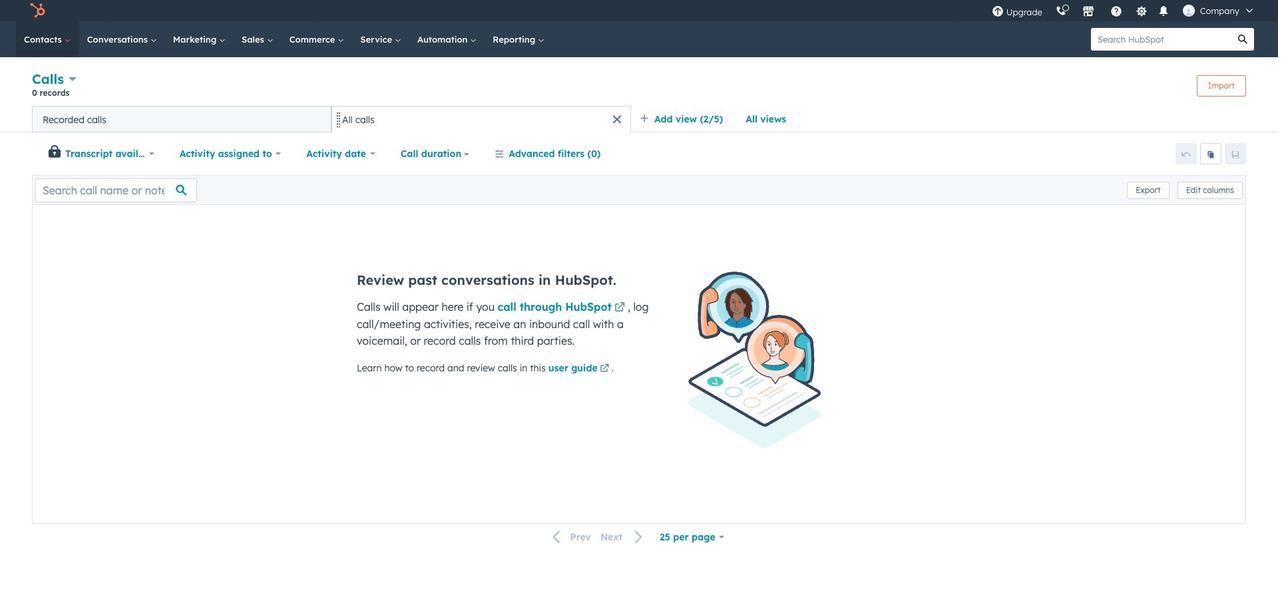 Task type: locate. For each thing, give the bounding box(es) containing it.
marketplaces image
[[1083, 6, 1094, 18]]

banner
[[32, 69, 1246, 106]]

2 link opens in a new window image from the top
[[600, 364, 609, 374]]

jacob simon image
[[1183, 5, 1195, 17]]

2 link opens in a new window image from the top
[[615, 303, 625, 314]]

link opens in a new window image
[[600, 362, 609, 378], [600, 364, 609, 374]]

menu
[[985, 0, 1262, 21]]

link opens in a new window image
[[615, 300, 625, 316], [615, 303, 625, 314]]



Task type: describe. For each thing, give the bounding box(es) containing it.
1 link opens in a new window image from the top
[[615, 300, 625, 316]]

pagination navigation
[[545, 528, 651, 546]]

Search call name or notes search field
[[35, 178, 197, 202]]

Search HubSpot search field
[[1091, 28, 1232, 51]]

1 link opens in a new window image from the top
[[600, 362, 609, 378]]



Task type: vqa. For each thing, say whether or not it's contained in the screenshot.
pagination navigation
yes



